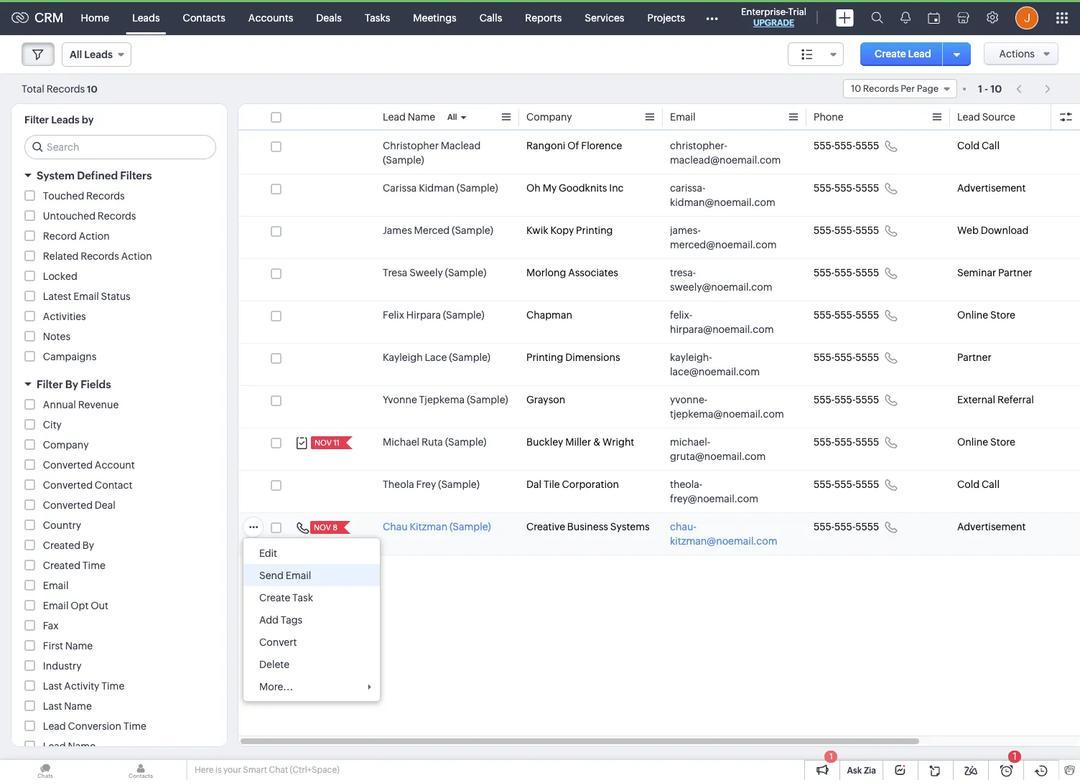 Task type: vqa. For each thing, say whether or not it's contained in the screenshot.


Task type: locate. For each thing, give the bounding box(es) containing it.
rangoni
[[526, 140, 565, 152]]

(sample) right tjepkema
[[467, 394, 508, 406]]

email up fax
[[43, 600, 69, 612]]

james merced (sample)
[[383, 225, 493, 236]]

is
[[215, 766, 222, 776]]

locked
[[43, 271, 77, 282]]

row group containing christopher maclead (sample)
[[238, 132, 1080, 556]]

0 vertical spatial created
[[43, 540, 80, 552]]

0 horizontal spatial lead name
[[43, 741, 96, 753]]

more...
[[259, 682, 293, 693]]

4 555-555-5555 from the top
[[814, 267, 879, 279]]

filter leads by
[[24, 114, 94, 126]]

inc
[[609, 182, 624, 194]]

0 vertical spatial cold
[[957, 140, 980, 152]]

by for created
[[82, 540, 94, 552]]

1 call from the top
[[982, 140, 1000, 152]]

online down the seminar
[[957, 310, 988, 321]]

partner up external
[[957, 352, 992, 363]]

0 horizontal spatial 10
[[87, 84, 98, 94]]

filter by fields
[[37, 378, 111, 391]]

0 vertical spatial converted
[[43, 460, 93, 471]]

michael- gruta@noemail.com
[[670, 437, 766, 463]]

reports
[[525, 12, 562, 23]]

(sample) for carissa kidman (sample)
[[457, 182, 498, 194]]

kayleigh lace (sample) link
[[383, 350, 491, 365]]

0 vertical spatial company
[[526, 111, 572, 123]]

10 up by
[[87, 84, 98, 94]]

create for create task
[[259, 592, 290, 604]]

1 vertical spatial online store
[[957, 437, 1015, 448]]

0 horizontal spatial printing
[[526, 352, 563, 363]]

(sample) for michael ruta (sample)
[[445, 437, 487, 448]]

1 vertical spatial call
[[982, 479, 1000, 491]]

0 vertical spatial online
[[957, 310, 988, 321]]

10 5555 from the top
[[856, 521, 879, 533]]

felix- hirpara@noemail.com
[[670, 310, 774, 335]]

fields
[[81, 378, 111, 391]]

navigation
[[1009, 78, 1059, 99]]

store down external referral
[[990, 437, 1015, 448]]

michael ruta (sample) link
[[383, 435, 487, 450]]

10 for 1 - 10
[[991, 83, 1002, 94]]

1 vertical spatial action
[[121, 251, 152, 262]]

2 created from the top
[[43, 560, 80, 572]]

1 vertical spatial time
[[101, 681, 124, 692]]

(sample) for chau kitzman (sample)
[[450, 521, 491, 533]]

(sample) right kidman
[[457, 182, 498, 194]]

records down touched records
[[98, 210, 136, 222]]

5555 for tresa- sweely@noemail.com
[[856, 267, 879, 279]]

printing up grayson
[[526, 352, 563, 363]]

wright
[[603, 437, 634, 448]]

converted up converted contact
[[43, 460, 93, 471]]

lead conversion time
[[43, 721, 146, 733]]

hirpara@noemail.com
[[670, 324, 774, 335]]

2 converted from the top
[[43, 480, 93, 491]]

created down created by
[[43, 560, 80, 572]]

10 inside total records 10
[[87, 84, 98, 94]]

2 vertical spatial converted
[[43, 500, 93, 511]]

accounts
[[248, 12, 293, 23]]

0 horizontal spatial by
[[65, 378, 78, 391]]

0 vertical spatial call
[[982, 140, 1000, 152]]

records for touched
[[86, 190, 125, 202]]

action up status on the left
[[121, 251, 152, 262]]

leads left by
[[51, 114, 80, 126]]

james- merced@noemail.com link
[[670, 223, 785, 252]]

time for activity
[[101, 681, 124, 692]]

1 vertical spatial create
[[259, 592, 290, 604]]

filter for filter leads by
[[24, 114, 49, 126]]

by up annual revenue
[[65, 378, 78, 391]]

time for conversion
[[123, 721, 146, 733]]

printing right kopy
[[576, 225, 613, 236]]

crm link
[[11, 10, 64, 25]]

6 5555 from the top
[[856, 352, 879, 363]]

2 last from the top
[[43, 701, 62, 712]]

(sample) right the lace
[[449, 352, 491, 363]]

converted for converted contact
[[43, 480, 93, 491]]

online store down seminar partner
[[957, 310, 1015, 321]]

1 horizontal spatial 10
[[991, 83, 1002, 94]]

calls link
[[468, 0, 514, 35]]

home
[[81, 12, 109, 23]]

my
[[543, 182, 557, 194]]

2 online from the top
[[957, 437, 988, 448]]

advertisement
[[957, 182, 1026, 194], [957, 521, 1026, 533]]

0 vertical spatial store
[[990, 310, 1015, 321]]

(sample) inside 'link'
[[443, 310, 484, 321]]

1 vertical spatial converted
[[43, 480, 93, 491]]

&
[[593, 437, 601, 448]]

kwik kopy printing
[[526, 225, 613, 236]]

1
[[978, 83, 982, 94]]

converted deal
[[43, 500, 116, 511]]

1 vertical spatial store
[[990, 437, 1015, 448]]

time right conversion
[[123, 721, 146, 733]]

home link
[[69, 0, 121, 35]]

2 online store from the top
[[957, 437, 1015, 448]]

time right activity
[[101, 681, 124, 692]]

converted account
[[43, 460, 135, 471]]

chau- kitzman@noemail.com link
[[670, 520, 785, 549]]

create inside create lead button
[[875, 48, 906, 60]]

2 cold from the top
[[957, 479, 980, 491]]

(sample) for christopher maclead (sample)
[[383, 154, 424, 166]]

2 555-555-5555 from the top
[[814, 182, 879, 194]]

leads right home link
[[132, 12, 160, 23]]

3 5555 from the top
[[856, 225, 879, 236]]

1 vertical spatial leads
[[51, 114, 80, 126]]

0 vertical spatial leads
[[132, 12, 160, 23]]

time down created by
[[82, 560, 105, 572]]

by
[[65, 378, 78, 391], [82, 540, 94, 552]]

9 555-555-5555 from the top
[[814, 479, 879, 491]]

created down country
[[43, 540, 80, 552]]

email opt out
[[43, 600, 108, 612]]

creative business systems
[[526, 521, 650, 533]]

action up related records action
[[79, 231, 110, 242]]

call for theola- frey@noemail.com
[[982, 479, 1000, 491]]

kayleigh-
[[670, 352, 712, 363]]

1 vertical spatial cold call
[[957, 479, 1000, 491]]

0 vertical spatial create
[[875, 48, 906, 60]]

filter down total
[[24, 114, 49, 126]]

(sample) right kitzman
[[450, 521, 491, 533]]

company down city
[[43, 440, 89, 451]]

tresa
[[383, 267, 407, 279]]

lead inside button
[[908, 48, 931, 60]]

7 5555 from the top
[[856, 394, 879, 406]]

9 5555 from the top
[[856, 479, 879, 491]]

7 555-555-5555 from the top
[[814, 394, 879, 406]]

1 vertical spatial last
[[43, 701, 62, 712]]

filter inside filter by fields dropdown button
[[37, 378, 63, 391]]

company up rangoni
[[526, 111, 572, 123]]

1 vertical spatial printing
[[526, 352, 563, 363]]

0 horizontal spatial create
[[259, 592, 290, 604]]

store down seminar partner
[[990, 310, 1015, 321]]

1 horizontal spatial action
[[121, 251, 152, 262]]

create for create lead
[[875, 48, 906, 60]]

lead name
[[383, 111, 435, 123], [43, 741, 96, 753]]

tresa- sweely@noemail.com
[[670, 267, 773, 293]]

0 vertical spatial online store
[[957, 310, 1015, 321]]

555-555-5555 for theola- frey@noemail.com
[[814, 479, 879, 491]]

external
[[957, 394, 995, 406]]

christopher- maclead@noemail.com link
[[670, 139, 785, 167]]

0 horizontal spatial action
[[79, 231, 110, 242]]

theola frey (sample)
[[383, 479, 480, 491]]

1 online store from the top
[[957, 310, 1015, 321]]

online store
[[957, 310, 1015, 321], [957, 437, 1015, 448]]

latest email status
[[43, 291, 131, 302]]

1 cold from the top
[[957, 140, 980, 152]]

filter up annual
[[37, 378, 63, 391]]

0 vertical spatial cold call
[[957, 140, 1000, 152]]

kidman@noemail.com
[[670, 197, 775, 208]]

kayleigh- lace@noemail.com link
[[670, 350, 785, 379]]

chau kitzman (sample) link
[[383, 520, 491, 534]]

converted for converted account
[[43, 460, 93, 471]]

row group
[[238, 132, 1080, 556]]

last down last activity time at the left of the page
[[43, 701, 62, 712]]

actions
[[999, 48, 1035, 60]]

3 converted from the top
[[43, 500, 93, 511]]

by inside dropdown button
[[65, 378, 78, 391]]

1 cold call from the top
[[957, 140, 1000, 152]]

1 vertical spatial by
[[82, 540, 94, 552]]

nov 11 link
[[311, 437, 341, 450]]

1 online from the top
[[957, 310, 988, 321]]

1 vertical spatial advertisement
[[957, 521, 1026, 533]]

email right latest
[[73, 291, 99, 302]]

1 horizontal spatial create
[[875, 48, 906, 60]]

(sample) right merced
[[452, 225, 493, 236]]

4 5555 from the top
[[856, 267, 879, 279]]

last name
[[43, 701, 92, 712]]

8 5555 from the top
[[856, 437, 879, 448]]

1 horizontal spatial lead name
[[383, 111, 435, 123]]

cold call for theola- frey@noemail.com
[[957, 479, 1000, 491]]

converted up country
[[43, 500, 93, 511]]

555-555-5555 for yvonne- tjepkema@noemail.com
[[814, 394, 879, 406]]

1 vertical spatial created
[[43, 560, 80, 572]]

name right first
[[65, 641, 93, 652]]

filter
[[24, 114, 49, 126], [37, 378, 63, 391]]

partner right the seminar
[[998, 267, 1032, 279]]

cold call
[[957, 140, 1000, 152], [957, 479, 1000, 491]]

morlong associates
[[526, 267, 618, 279]]

2 5555 from the top
[[856, 182, 879, 194]]

0 vertical spatial advertisement
[[957, 182, 1026, 194]]

records for related
[[81, 251, 119, 262]]

last down industry
[[43, 681, 62, 692]]

1 - 10
[[978, 83, 1002, 94]]

1 vertical spatial online
[[957, 437, 988, 448]]

(sample) right frey
[[438, 479, 480, 491]]

record
[[43, 231, 77, 242]]

name down activity
[[64, 701, 92, 712]]

enterprise-
[[741, 6, 788, 17]]

1 last from the top
[[43, 681, 62, 692]]

records down record action
[[81, 251, 119, 262]]

online down external
[[957, 437, 988, 448]]

1 vertical spatial lead name
[[43, 741, 96, 753]]

lead name down conversion
[[43, 741, 96, 753]]

1 horizontal spatial by
[[82, 540, 94, 552]]

1 created from the top
[[43, 540, 80, 552]]

555-555-5555 for kayleigh- lace@noemail.com
[[814, 352, 879, 363]]

created time
[[43, 560, 105, 572]]

(sample) right ruta
[[445, 437, 487, 448]]

1 vertical spatial cold
[[957, 479, 980, 491]]

2 cold call from the top
[[957, 479, 1000, 491]]

1 5555 from the top
[[856, 140, 879, 152]]

online store down external referral
[[957, 437, 1015, 448]]

tjepkema@noemail.com
[[670, 409, 784, 420]]

notes
[[43, 331, 70, 343]]

(sample) right sweely
[[445, 267, 486, 279]]

add
[[259, 615, 279, 626]]

james
[[383, 225, 412, 236]]

5 555-555-5555 from the top
[[814, 310, 879, 321]]

(sample) right 'hirpara'
[[443, 310, 484, 321]]

3 555-555-5555 from the top
[[814, 225, 879, 236]]

email up christopher-
[[670, 111, 696, 123]]

10
[[991, 83, 1002, 94], [87, 84, 98, 94]]

(sample) for james merced (sample)
[[452, 225, 493, 236]]

0 horizontal spatial company
[[43, 440, 89, 451]]

2 vertical spatial time
[[123, 721, 146, 733]]

james-
[[670, 225, 701, 236]]

10 right -
[[991, 83, 1002, 94]]

activity
[[64, 681, 99, 692]]

by for filter
[[65, 378, 78, 391]]

1 vertical spatial partner
[[957, 352, 992, 363]]

1 horizontal spatial partner
[[998, 267, 1032, 279]]

0 vertical spatial printing
[[576, 225, 613, 236]]

seminar
[[957, 267, 996, 279]]

city
[[43, 419, 62, 431]]

1 vertical spatial filter
[[37, 378, 63, 391]]

0 vertical spatial filter
[[24, 114, 49, 126]]

(sample) down christopher
[[383, 154, 424, 166]]

out
[[91, 600, 108, 612]]

1 horizontal spatial leads
[[132, 12, 160, 23]]

lead name up christopher
[[383, 111, 435, 123]]

0 vertical spatial by
[[65, 378, 78, 391]]

records down the defined
[[86, 190, 125, 202]]

records up filter leads by
[[46, 83, 85, 94]]

2 advertisement from the top
[[957, 521, 1026, 533]]

5 5555 from the top
[[856, 310, 879, 321]]

555-555-5555 for felix- hirpara@noemail.com
[[814, 310, 879, 321]]

(sample) for felix hirpara (sample)
[[443, 310, 484, 321]]

Search text field
[[25, 136, 215, 159]]

here
[[195, 766, 214, 776]]

christopher maclead (sample)
[[383, 140, 481, 166]]

0 vertical spatial action
[[79, 231, 110, 242]]

(sample) inside christopher maclead (sample)
[[383, 154, 424, 166]]

related
[[43, 251, 79, 262]]

related records action
[[43, 251, 152, 262]]

0 horizontal spatial partner
[[957, 352, 992, 363]]

1 converted from the top
[[43, 460, 93, 471]]

1 555-555-5555 from the top
[[814, 140, 879, 152]]

6 555-555-5555 from the top
[[814, 352, 879, 363]]

record action
[[43, 231, 110, 242]]

2 call from the top
[[982, 479, 1000, 491]]

lead
[[908, 48, 931, 60], [383, 111, 406, 123], [957, 111, 980, 123], [43, 721, 66, 733], [43, 741, 66, 753]]

10 for total records 10
[[87, 84, 98, 94]]

yvonne- tjepkema@noemail.com link
[[670, 393, 785, 422]]

by up created time
[[82, 540, 94, 552]]

converted up converted deal
[[43, 480, 93, 491]]

last for last activity time
[[43, 681, 62, 692]]

account
[[95, 460, 135, 471]]

maclead@noemail.com
[[670, 154, 781, 166]]

0 vertical spatial last
[[43, 681, 62, 692]]



Task type: describe. For each thing, give the bounding box(es) containing it.
kayleigh
[[383, 352, 423, 363]]

projects link
[[636, 0, 697, 35]]

florence
[[581, 140, 622, 152]]

send
[[259, 570, 284, 582]]

task
[[292, 592, 313, 604]]

merced@noemail.com
[[670, 239, 777, 251]]

smart
[[243, 766, 267, 776]]

touched records
[[43, 190, 125, 202]]

felix-
[[670, 310, 692, 321]]

tresa- sweely@noemail.com link
[[670, 266, 785, 294]]

5555 for yvonne- tjepkema@noemail.com
[[856, 394, 879, 406]]

michael ruta (sample)
[[383, 437, 487, 448]]

sweely@noemail.com
[[670, 282, 773, 293]]

email up task
[[286, 570, 311, 582]]

calls
[[480, 12, 502, 23]]

chats image
[[0, 761, 90, 781]]

0 vertical spatial lead name
[[383, 111, 435, 123]]

dal tile corporation
[[526, 479, 619, 491]]

deal
[[95, 500, 116, 511]]

merced
[[414, 225, 450, 236]]

-
[[985, 83, 988, 94]]

create lead button
[[860, 42, 946, 66]]

contacts image
[[96, 761, 186, 781]]

hirpara
[[406, 310, 441, 321]]

total
[[22, 83, 44, 94]]

11
[[333, 439, 340, 447]]

here is your smart chat (ctrl+space)
[[195, 766, 340, 776]]

upgrade
[[753, 18, 794, 28]]

michael- gruta@noemail.com link
[[670, 435, 785, 464]]

latest
[[43, 291, 71, 302]]

555-555-5555 for christopher- maclead@noemail.com
[[814, 140, 879, 152]]

enterprise-trial upgrade
[[741, 6, 807, 28]]

crm
[[34, 10, 64, 25]]

meetings link
[[402, 0, 468, 35]]

corporation
[[562, 479, 619, 491]]

8 555-555-5555 from the top
[[814, 437, 879, 448]]

services
[[585, 12, 624, 23]]

yvonne- tjepkema@noemail.com
[[670, 394, 784, 420]]

cold for theola- frey@noemail.com
[[957, 479, 980, 491]]

felix- hirpara@noemail.com link
[[670, 308, 785, 337]]

tasks link
[[353, 0, 402, 35]]

5555 for theola- frey@noemail.com
[[856, 479, 879, 491]]

2 store from the top
[[990, 437, 1015, 448]]

tjepkema
[[419, 394, 465, 406]]

yvonne tjepkema (sample)
[[383, 394, 508, 406]]

ask zia
[[847, 766, 876, 776]]

(sample) for yvonne tjepkema (sample)
[[467, 394, 508, 406]]

your
[[223, 766, 241, 776]]

services link
[[573, 0, 636, 35]]

filters
[[120, 169, 152, 182]]

christopher
[[383, 140, 439, 152]]

1 horizontal spatial company
[[526, 111, 572, 123]]

add tags
[[259, 615, 303, 626]]

kayleigh lace (sample)
[[383, 352, 491, 363]]

5555 for felix- hirpara@noemail.com
[[856, 310, 879, 321]]

555-555-5555 for tresa- sweely@noemail.com
[[814, 267, 879, 279]]

ruta
[[422, 437, 443, 448]]

system
[[37, 169, 75, 182]]

1 advertisement from the top
[[957, 182, 1026, 194]]

total records 10
[[22, 83, 98, 94]]

(sample) for tresa sweely (sample)
[[445, 267, 486, 279]]

name down conversion
[[68, 741, 96, 753]]

1 store from the top
[[990, 310, 1015, 321]]

0 vertical spatial partner
[[998, 267, 1032, 279]]

contacts link
[[171, 0, 237, 35]]

source
[[982, 111, 1015, 123]]

call for christopher- maclead@noemail.com
[[982, 140, 1000, 152]]

james merced (sample) link
[[383, 223, 493, 238]]

cold for christopher- maclead@noemail.com
[[957, 140, 980, 152]]

555-555-5555 for carissa- kidman@noemail.com
[[814, 182, 879, 194]]

filter for filter by fields
[[37, 378, 63, 391]]

associates
[[568, 267, 618, 279]]

campaigns
[[43, 351, 97, 363]]

rangoni of florence
[[526, 140, 622, 152]]

convert
[[259, 637, 297, 649]]

download
[[981, 225, 1029, 236]]

country
[[43, 520, 81, 531]]

(sample) for theola frey (sample)
[[438, 479, 480, 491]]

1 horizontal spatial printing
[[576, 225, 613, 236]]

edit link
[[243, 542, 380, 564]]

yvonne tjepkema (sample) link
[[383, 393, 508, 407]]

yvonne-
[[670, 394, 708, 406]]

carissa- kidman@noemail.com
[[670, 182, 775, 208]]

0 vertical spatial time
[[82, 560, 105, 572]]

lace@noemail.com
[[670, 366, 760, 378]]

by
[[82, 114, 94, 126]]

kwik
[[526, 225, 548, 236]]

michael
[[383, 437, 420, 448]]

1 vertical spatial company
[[43, 440, 89, 451]]

untouched
[[43, 210, 96, 222]]

maclead
[[441, 140, 481, 152]]

oh my goodknits inc
[[526, 182, 624, 194]]

leads link
[[121, 0, 171, 35]]

annual
[[43, 399, 76, 411]]

5555 for christopher- maclead@noemail.com
[[856, 140, 879, 152]]

carissa- kidman@noemail.com link
[[670, 181, 785, 210]]

nov
[[315, 439, 332, 447]]

555-555-5555 for james- merced@noemail.com
[[814, 225, 879, 236]]

cold call for christopher- maclead@noemail.com
[[957, 140, 1000, 152]]

0 horizontal spatial leads
[[51, 114, 80, 126]]

nov 11
[[315, 439, 340, 447]]

created for created time
[[43, 560, 80, 572]]

contact
[[95, 480, 132, 491]]

5555 for carissa- kidman@noemail.com
[[856, 182, 879, 194]]

name up christopher
[[408, 111, 435, 123]]

first
[[43, 641, 63, 652]]

chau
[[383, 521, 408, 533]]

morlong
[[526, 267, 566, 279]]

of
[[568, 140, 579, 152]]

tasks
[[365, 12, 390, 23]]

last for last name
[[43, 701, 62, 712]]

(sample) for kayleigh lace (sample)
[[449, 352, 491, 363]]

trial
[[788, 6, 807, 17]]

email down created time
[[43, 580, 69, 592]]

michael-
[[670, 437, 710, 448]]

10 555-555-5555 from the top
[[814, 521, 879, 533]]

filter by fields button
[[11, 372, 227, 397]]

records for untouched
[[98, 210, 136, 222]]

kitzman
[[410, 521, 447, 533]]

5555 for james- merced@noemail.com
[[856, 225, 879, 236]]

edit
[[259, 548, 277, 559]]

annual revenue
[[43, 399, 119, 411]]

creative
[[526, 521, 565, 533]]

records for total
[[46, 83, 85, 94]]

felix hirpara (sample) link
[[383, 308, 484, 322]]

created for created by
[[43, 540, 80, 552]]

chau kitzman (sample)
[[383, 521, 491, 533]]

chapman
[[526, 310, 572, 321]]

converted for converted deal
[[43, 500, 93, 511]]

5555 for kayleigh- lace@noemail.com
[[856, 352, 879, 363]]



